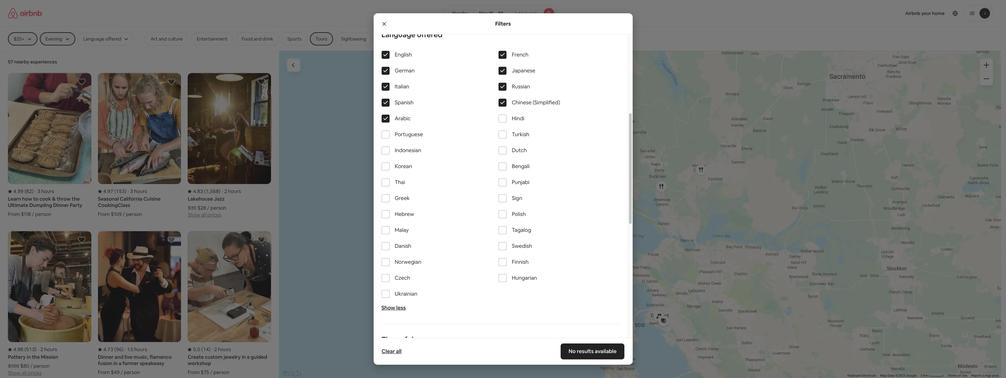 Task type: describe. For each thing, give the bounding box(es) containing it.
4.97 out of 5 average rating,  153 reviews image
[[98, 188, 126, 194]]

–
[[495, 10, 497, 16]]

4.83 out of 5 average rating,  1,568 reviews image
[[188, 188, 221, 194]]

all inside pottery in the mission $100 $80 / person show all prices
[[22, 370, 26, 376]]

flamenco
[[150, 354, 172, 360]]

hours for how
[[41, 188, 54, 194]]

15
[[489, 10, 494, 16]]

add guests
[[514, 10, 539, 16]]

5 km button
[[919, 373, 946, 378]]

prices inside pottery in the mission $100 $80 / person show all prices
[[28, 370, 41, 376]]

4.98 out of 5 average rating,  513 reviews image
[[8, 346, 37, 353]]

no
[[569, 348, 576, 355]]

3 for 4.97 (153)
[[130, 188, 133, 194]]

2 for (513)
[[40, 346, 43, 353]]

results
[[577, 348, 594, 355]]

add to wishlist image
[[78, 78, 86, 86]]

error
[[993, 374, 1000, 378]]

entertainment
[[197, 36, 228, 42]]

pottery
[[8, 354, 26, 360]]

Tours button
[[310, 32, 333, 46]]

· for (513)
[[38, 346, 39, 353]]

/ inside seasonal california cuisine cookingclass from $109 / person
[[123, 211, 125, 217]]

a inside "create custom jewelry in a guided workshop from $75 / person"
[[247, 354, 250, 360]]

4.97 (153)
[[103, 188, 126, 194]]

finnish
[[512, 259, 529, 266]]

/ inside pottery in the mission $100 $80 / person show all prices
[[30, 363, 32, 369]]

show inside lakehouse jazz $35 $28 / person show all prices
[[188, 212, 200, 218]]

of for terms
[[958, 374, 961, 378]]

add guests button
[[509, 5, 557, 21]]

in inside pottery in the mission $100 $80 / person show all prices
[[27, 354, 31, 360]]

polish
[[512, 211, 526, 218]]

guided
[[251, 354, 267, 360]]

©2023
[[896, 374, 906, 378]]

prices inside lakehouse jazz $35 $28 / person show all prices
[[207, 212, 221, 218]]

· for (82)
[[35, 188, 36, 194]]

nov 15 – 30
[[479, 10, 503, 16]]

the inside learn how to cook & throw the ultimate dumpling dinner party from $118 / person
[[72, 196, 80, 202]]

learn how to cook & throw the ultimate dumpling dinner party from $118 / person
[[8, 196, 82, 217]]

· 3 hours for cuisine
[[128, 188, 147, 194]]

from inside seasonal california cuisine cookingclass from $109 / person
[[98, 211, 110, 217]]

former
[[122, 360, 139, 367]]

add
[[514, 10, 523, 16]]

the inside pottery in the mission $100 $80 / person show all prices
[[32, 354, 40, 360]]

· for (153)
[[128, 188, 129, 194]]

report a map error
[[972, 374, 1000, 378]]

tagalog
[[512, 227, 531, 234]]

in inside dinner and live music, flamenco fusion in a former speakeasy from $49 / person
[[113, 360, 118, 367]]

time
[[382, 335, 399, 344]]

zoom out image
[[984, 76, 990, 81]]

dinner and live music, flamenco fusion in a former speakeasy from $49 / person
[[98, 354, 172, 376]]

google
[[907, 374, 917, 378]]

4.99 out of 5 average rating,  82 reviews image
[[8, 188, 34, 194]]

(simplified)
[[533, 99, 560, 106]]

jewelry
[[224, 354, 241, 360]]

add to wishlist image for lakehouse jazz $35 $28 / person show all prices
[[258, 78, 266, 86]]

terms of use link
[[948, 374, 968, 378]]

person inside dinner and live music, flamenco fusion in a former speakeasy from $49 / person
[[124, 369, 140, 376]]

norwegian
[[395, 259, 422, 266]]

none search field containing nearby
[[444, 5, 557, 21]]

Sports button
[[282, 32, 307, 46]]

learn how to cook & throw the ultimate dumpling dinner party group
[[8, 73, 91, 217]]

available
[[595, 348, 617, 355]]

lakehouse
[[188, 196, 213, 202]]

and for outdoors
[[429, 36, 437, 42]]

4.98
[[13, 346, 23, 353]]

show less button
[[382, 304, 406, 311]]

5.0 out of 5 average rating,  14 reviews image
[[188, 346, 210, 353]]

korean
[[395, 163, 412, 170]]

french
[[512, 51, 529, 58]]

hebrew
[[395, 211, 414, 218]]

lakehouse jazz $35 $28 / person show all prices
[[188, 196, 227, 218]]

/ inside learn how to cook & throw the ultimate dumpling dinner party from $118 / person
[[32, 211, 34, 217]]

1.5
[[127, 346, 133, 353]]

ultimate
[[8, 202, 28, 208]]

in inside "create custom jewelry in a guided workshop from $75 / person"
[[242, 354, 246, 360]]

nearby button
[[444, 5, 474, 21]]

bengali
[[512, 163, 530, 170]]

person inside seasonal california cuisine cookingclass from $109 / person
[[126, 211, 142, 217]]

create custom jewelry in a guided workshop from $75 / person
[[188, 354, 267, 376]]

57
[[8, 59, 13, 65]]

and for culture
[[159, 36, 167, 42]]

spanish
[[395, 99, 414, 106]]

5
[[921, 374, 923, 378]]

guests
[[524, 10, 539, 16]]

show inside filters dialog
[[382, 304, 395, 311]]

clear
[[382, 348, 395, 355]]

4.99 (82)
[[13, 188, 34, 194]]

mission
[[41, 354, 58, 360]]

person inside learn how to cook & throw the ultimate dumpling dinner party from $118 / person
[[35, 211, 51, 217]]

dinner inside dinner and live music, flamenco fusion in a former speakeasy from $49 / person
[[98, 354, 114, 360]]

filters dialog
[[374, 13, 633, 378]]

report a map error link
[[972, 374, 1000, 378]]

dumpling
[[29, 202, 52, 208]]

add to wishlist image for pottery in the mission $100 $80 / person show all prices
[[78, 236, 86, 244]]

art
[[151, 36, 158, 42]]

indonesian
[[395, 147, 421, 154]]

report
[[972, 374, 982, 378]]

no results available
[[569, 348, 617, 355]]

Nature and outdoors button
[[407, 32, 463, 46]]

all inside button
[[396, 348, 402, 355]]

map data ©2023 google
[[881, 374, 917, 378]]

ukrainian
[[395, 290, 418, 297]]

Entertainment button
[[191, 32, 233, 46]]

party
[[70, 202, 82, 208]]

russian
[[512, 83, 530, 90]]

/ inside dinner and live music, flamenco fusion in a former speakeasy from $49 / person
[[121, 369, 123, 376]]

(14)
[[201, 346, 210, 353]]

cuisine
[[143, 196, 161, 202]]

3 for 4.99 (82)
[[37, 188, 40, 194]]

terms of use
[[948, 374, 968, 378]]

Wellness button
[[375, 32, 405, 46]]

nature
[[413, 36, 428, 42]]

and for drink
[[254, 36, 262, 42]]

use
[[962, 374, 968, 378]]

punjabi
[[512, 179, 530, 186]]

live
[[124, 354, 132, 360]]

hungarian
[[512, 274, 537, 281]]

4.73 out of 5 average rating,  96 reviews image
[[98, 346, 124, 353]]

5.0 (14)
[[193, 346, 210, 353]]

seasonal
[[98, 196, 119, 202]]

4.98 (513)
[[13, 346, 37, 353]]

2 for (1,568)
[[224, 188, 227, 194]]

and for live
[[115, 354, 123, 360]]

lakehouse jazz group
[[188, 73, 271, 218]]

person inside "create custom jewelry in a guided workshop from $75 / person"
[[214, 369, 230, 376]]

how
[[22, 196, 32, 202]]

arabic
[[395, 115, 411, 122]]

show all prices button for show
[[8, 369, 41, 376]]



Task type: vqa. For each thing, say whether or not it's contained in the screenshot.
6:00 PM's the pm
no



Task type: locate. For each thing, give the bounding box(es) containing it.
/ inside lakehouse jazz $35 $28 / person show all prices
[[207, 205, 209, 211]]

create custom jewelry in a guided workshop group
[[188, 231, 271, 376]]

1 horizontal spatial show all prices button
[[188, 211, 221, 218]]

chinese (simplified)
[[512, 99, 560, 106]]

add to wishlist image for create custom jewelry in a guided workshop from $75 / person
[[258, 236, 266, 244]]

prices down jazz
[[207, 212, 221, 218]]

1 · 3 hours from the left
[[35, 188, 54, 194]]

hindi
[[512, 115, 525, 122]]

person down 'mission'
[[34, 363, 50, 369]]

5.0
[[193, 346, 200, 353]]

map
[[985, 374, 992, 378]]

all down $80
[[22, 370, 26, 376]]

greek
[[395, 195, 410, 202]]

a left 'map'
[[982, 374, 984, 378]]

· 3 hours inside seasonal california cuisine cookingclass group
[[128, 188, 147, 194]]

google image
[[281, 370, 303, 378]]

from left $109 at the left
[[98, 211, 110, 217]]

3 up 'to'
[[37, 188, 40, 194]]

all right clear
[[396, 348, 402, 355]]

2 · 3 hours from the left
[[128, 188, 147, 194]]

hours up california
[[134, 188, 147, 194]]

· 1.5 hours
[[125, 346, 147, 353]]

0 vertical spatial the
[[72, 196, 80, 202]]

5 km
[[921, 374, 929, 378]]

a up '$49' at left
[[119, 360, 121, 367]]

· 3 hours up california
[[128, 188, 147, 194]]

1 horizontal spatial prices
[[207, 212, 221, 218]]

1 vertical spatial show
[[382, 304, 395, 311]]

hours inside pottery in the mission group
[[44, 346, 57, 353]]

art and culture
[[151, 36, 183, 42]]

hours right (1,568)
[[228, 188, 241, 194]]

Art and culture button
[[145, 32, 188, 46]]

speakeasy
[[140, 360, 164, 367]]

$118
[[21, 211, 31, 217]]

· inside pottery in the mission group
[[38, 346, 39, 353]]

profile element
[[565, 0, 994, 27]]

and right art
[[159, 36, 167, 42]]

create
[[188, 354, 204, 360]]

0 horizontal spatial dinner
[[53, 202, 69, 208]]

$35
[[188, 205, 196, 211]]

/ right $118
[[32, 211, 34, 217]]

/
[[207, 205, 209, 211], [32, 211, 34, 217], [123, 211, 125, 217], [30, 363, 32, 369], [121, 369, 123, 376], [210, 369, 212, 376]]

$100
[[8, 363, 19, 369]]

1 horizontal spatial 3
[[130, 188, 133, 194]]

person inside lakehouse jazz $35 $28 / person show all prices
[[211, 205, 227, 211]]

0 horizontal spatial 2
[[40, 346, 43, 353]]

zoom in image
[[984, 62, 990, 68]]

hours inside learn how to cook & throw the ultimate dumpling dinner party "group"
[[41, 188, 54, 194]]

(153)
[[114, 188, 126, 194]]

less
[[396, 304, 406, 311]]

show all prices button inside lakehouse jazz group
[[188, 211, 221, 218]]

show left less at the bottom left of page
[[382, 304, 395, 311]]

2 for (14)
[[214, 346, 217, 353]]

pottery in the mission group
[[8, 231, 91, 376]]

30
[[498, 10, 503, 16]]

0 horizontal spatial 3
[[37, 188, 40, 194]]

from inside dinner and live music, flamenco fusion in a former speakeasy from $49 / person
[[98, 369, 110, 376]]

· for (1,568)
[[222, 188, 223, 194]]

$75
[[201, 369, 209, 376]]

cookingclass
[[98, 202, 130, 208]]

0 horizontal spatial · 3 hours
[[35, 188, 54, 194]]

czech
[[395, 274, 410, 281]]

food
[[242, 36, 253, 42]]

2 inside pottery in the mission group
[[40, 346, 43, 353]]

$49
[[111, 369, 120, 376]]

(1,568)
[[204, 188, 221, 194]]

0 horizontal spatial all
[[22, 370, 26, 376]]

0 horizontal spatial prices
[[28, 370, 41, 376]]

hours for california
[[134, 188, 147, 194]]

add to wishlist image inside lakehouse jazz group
[[258, 78, 266, 86]]

from down the workshop on the left bottom of the page
[[188, 369, 200, 376]]

1 vertical spatial prices
[[28, 370, 41, 376]]

of
[[400, 335, 408, 344], [958, 374, 961, 378]]

add to wishlist image
[[168, 78, 176, 86], [258, 78, 266, 86], [78, 236, 86, 244], [168, 236, 176, 244], [258, 236, 266, 244]]

food and drink
[[242, 36, 273, 42]]

0 vertical spatial dinner
[[53, 202, 69, 208]]

1 horizontal spatial dinner
[[98, 354, 114, 360]]

4.99
[[13, 188, 23, 194]]

2 horizontal spatial a
[[982, 374, 984, 378]]

1 vertical spatial dinner
[[98, 354, 114, 360]]

danish
[[395, 243, 411, 250]]

/ right $75
[[210, 369, 212, 376]]

hours for custom
[[218, 346, 231, 353]]

show down "$100"
[[8, 370, 20, 376]]

keyboard shortcuts
[[848, 374, 877, 378]]

keyboard shortcuts button
[[848, 374, 877, 378]]

Sightseeing button
[[336, 32, 372, 46]]

4.73
[[103, 346, 113, 353]]

1 vertical spatial of
[[958, 374, 961, 378]]

cook
[[39, 196, 51, 202]]

· inside learn how to cook & throw the ultimate dumpling dinner party "group"
[[35, 188, 36, 194]]

and down (96) at the bottom left
[[115, 354, 123, 360]]

1 horizontal spatial 2
[[214, 346, 217, 353]]

and right "nature"
[[429, 36, 437, 42]]

in down (513) at the left of page
[[27, 354, 31, 360]]

· inside create custom jewelry in a guided workshop group
[[212, 346, 213, 353]]

dinner inside learn how to cook & throw the ultimate dumpling dinner party from $118 / person
[[53, 202, 69, 208]]

4.73 (96)
[[103, 346, 124, 353]]

· 3 hours inside learn how to cook & throw the ultimate dumpling dinner party "group"
[[35, 188, 54, 194]]

1 horizontal spatial a
[[247, 354, 250, 360]]

hours for in
[[44, 346, 57, 353]]

dinner left party
[[53, 202, 69, 208]]

nov
[[479, 10, 488, 16]]

person down "dumpling"
[[35, 211, 51, 217]]

show down "$35"
[[188, 212, 200, 218]]

add to wishlist image for dinner and live music, flamenco fusion in a former speakeasy from $49 / person
[[168, 236, 176, 244]]

/ right '$49' at left
[[121, 369, 123, 376]]

$28
[[198, 205, 206, 211]]

· for (14)
[[212, 346, 213, 353]]

hours up 'mission'
[[44, 346, 57, 353]]

a left guided
[[247, 354, 250, 360]]

2 horizontal spatial in
[[242, 354, 246, 360]]

experiences
[[30, 59, 57, 65]]

person right $75
[[214, 369, 230, 376]]

show all prices button down pottery
[[8, 369, 41, 376]]

4.83 (1,568)
[[193, 188, 221, 194]]

culture
[[168, 36, 183, 42]]

1 3 from the left
[[37, 188, 40, 194]]

(513)
[[24, 346, 37, 353]]

jazz
[[214, 196, 225, 202]]

data
[[888, 374, 895, 378]]

hours inside lakehouse jazz group
[[228, 188, 241, 194]]

· right (153)
[[128, 188, 129, 194]]

sightseeing
[[341, 36, 366, 42]]

the
[[72, 196, 80, 202], [32, 354, 40, 360]]

2 up 'mission'
[[40, 346, 43, 353]]

person down 'former'
[[124, 369, 140, 376]]

0 horizontal spatial show all prices button
[[8, 369, 41, 376]]

0 horizontal spatial in
[[27, 354, 31, 360]]

wellness
[[380, 36, 399, 42]]

· 2 hours for custom
[[212, 346, 231, 353]]

3
[[37, 188, 40, 194], [130, 188, 133, 194]]

· 3 hours up cook
[[35, 188, 54, 194]]

2 horizontal spatial show
[[382, 304, 395, 311]]

throw
[[57, 196, 71, 202]]

1 horizontal spatial in
[[113, 360, 118, 367]]

clear all
[[382, 348, 402, 355]]

add to wishlist image for seasonal california cuisine cookingclass from $109 / person
[[168, 78, 176, 86]]

of left day
[[400, 335, 408, 344]]

nov 15 – 30 button
[[474, 5, 509, 21]]

1 vertical spatial all
[[396, 348, 402, 355]]

map
[[881, 374, 887, 378]]

1 vertical spatial the
[[32, 354, 40, 360]]

and inside dinner and live music, flamenco fusion in a former speakeasy from $49 / person
[[115, 354, 123, 360]]

all inside lakehouse jazz $35 $28 / person show all prices
[[201, 212, 206, 218]]

· for (96)
[[125, 346, 126, 353]]

from down ultimate
[[8, 211, 20, 217]]

· left the 1.5
[[125, 346, 126, 353]]

italian
[[395, 83, 409, 90]]

· right (513) at the left of page
[[38, 346, 39, 353]]

person inside pottery in the mission $100 $80 / person show all prices
[[34, 363, 50, 369]]

· up jazz
[[222, 188, 223, 194]]

1 horizontal spatial all
[[201, 212, 206, 218]]

prices
[[207, 212, 221, 218], [28, 370, 41, 376]]

/ inside "create custom jewelry in a guided workshop from $75 / person"
[[210, 369, 212, 376]]

language offered
[[382, 30, 443, 39]]

· 2 hours up custom
[[212, 346, 231, 353]]

0 vertical spatial all
[[201, 212, 206, 218]]

no results available link
[[561, 344, 625, 360]]

show all prices button for prices
[[188, 211, 221, 218]]

Food and drink button
[[236, 32, 279, 46]]

1 vertical spatial show all prices button
[[8, 369, 41, 376]]

/ right $80
[[30, 363, 32, 369]]

hours inside seasonal california cuisine cookingclass group
[[134, 188, 147, 194]]

· 2 hours inside pottery in the mission group
[[38, 346, 57, 353]]

· inside lakehouse jazz group
[[222, 188, 223, 194]]

0 horizontal spatial a
[[119, 360, 121, 367]]

$109
[[111, 211, 122, 217]]

show all prices button inside pottery in the mission group
[[8, 369, 41, 376]]

&
[[52, 196, 56, 202]]

· inside the dinner and live music, flamenco fusion in a former speakeasy group
[[125, 346, 126, 353]]

hours for jazz
[[228, 188, 241, 194]]

/ right $109 at the left
[[123, 211, 125, 217]]

· 2 hours for in
[[38, 346, 57, 353]]

1 horizontal spatial the
[[72, 196, 80, 202]]

from inside learn how to cook & throw the ultimate dumpling dinner party from $118 / person
[[8, 211, 20, 217]]

4.83
[[193, 188, 203, 194]]

the down (513) at the left of page
[[32, 354, 40, 360]]

nature and outdoors
[[413, 36, 457, 42]]

prices down $80
[[28, 370, 41, 376]]

from down fusion
[[98, 369, 110, 376]]

hours up jewelry
[[218, 346, 231, 353]]

0 vertical spatial prices
[[207, 212, 221, 218]]

0 horizontal spatial of
[[400, 335, 408, 344]]

· inside seasonal california cuisine cookingclass group
[[128, 188, 129, 194]]

and left the drink
[[254, 36, 262, 42]]

of for time
[[400, 335, 408, 344]]

seasonal california cuisine cookingclass group
[[98, 73, 181, 217]]

0 vertical spatial of
[[400, 335, 408, 344]]

· right (14)
[[212, 346, 213, 353]]

1 horizontal spatial · 3 hours
[[128, 188, 147, 194]]

3 up california
[[130, 188, 133, 194]]

2 horizontal spatial 2
[[224, 188, 227, 194]]

3 inside seasonal california cuisine cookingclass group
[[130, 188, 133, 194]]

2 horizontal spatial all
[[396, 348, 402, 355]]

1 horizontal spatial of
[[958, 374, 961, 378]]

0 horizontal spatial show
[[8, 370, 20, 376]]

dinner and live music, flamenco fusion in a former speakeasy group
[[98, 231, 181, 376]]

drink
[[263, 36, 273, 42]]

of inside filters dialog
[[400, 335, 408, 344]]

custom
[[205, 354, 223, 360]]

from inside "create custom jewelry in a guided workshop from $75 / person"
[[188, 369, 200, 376]]

·
[[35, 188, 36, 194], [128, 188, 129, 194], [222, 188, 223, 194], [38, 346, 39, 353], [125, 346, 126, 353], [212, 346, 213, 353]]

show inside pottery in the mission $100 $80 / person show all prices
[[8, 370, 20, 376]]

2 3 from the left
[[130, 188, 133, 194]]

· 2 hours up jazz
[[222, 188, 241, 194]]

/ right "$28"
[[207, 205, 209, 211]]

all down "$28"
[[201, 212, 206, 218]]

offered
[[417, 30, 443, 39]]

nearby
[[452, 10, 468, 16]]

a
[[247, 354, 250, 360], [119, 360, 121, 367], [982, 374, 984, 378]]

fusion
[[98, 360, 112, 367]]

of left use
[[958, 374, 961, 378]]

the right throw
[[72, 196, 80, 202]]

0 vertical spatial show
[[188, 212, 200, 218]]

clear all button
[[378, 345, 405, 358]]

2 up jazz
[[224, 188, 227, 194]]

in up '$49' at left
[[113, 360, 118, 367]]

google map
showing 24 experiences. region
[[279, 51, 1002, 378]]

person
[[211, 205, 227, 211], [35, 211, 51, 217], [126, 211, 142, 217], [34, 363, 50, 369], [124, 369, 140, 376], [214, 369, 230, 376]]

· 2 hours for jazz
[[222, 188, 241, 194]]

person down jazz
[[211, 205, 227, 211]]

person down california
[[126, 211, 142, 217]]

1 horizontal spatial show
[[188, 212, 200, 218]]

0 horizontal spatial the
[[32, 354, 40, 360]]

2 inside lakehouse jazz group
[[224, 188, 227, 194]]

seasonal california cuisine cookingclass from $109 / person
[[98, 196, 161, 217]]

show all prices button down the 'lakehouse'
[[188, 211, 221, 218]]

hours inside create custom jewelry in a guided workshop group
[[218, 346, 231, 353]]

hours inside the dinner and live music, flamenco fusion in a former speakeasy group
[[134, 346, 147, 353]]

sports
[[287, 36, 302, 42]]

0 vertical spatial show all prices button
[[188, 211, 221, 218]]

2 vertical spatial show
[[8, 370, 20, 376]]

dinner
[[53, 202, 69, 208], [98, 354, 114, 360]]

None search field
[[444, 5, 557, 21]]

california
[[120, 196, 142, 202]]

2 up custom
[[214, 346, 217, 353]]

· 2 hours up 'mission'
[[38, 346, 57, 353]]

· 3 hours for to
[[35, 188, 54, 194]]

day
[[409, 335, 422, 344]]

· right (82)
[[35, 188, 36, 194]]

keyboard
[[848, 374, 862, 378]]

pottery in the mission $100 $80 / person show all prices
[[8, 354, 58, 376]]

2 vertical spatial all
[[22, 370, 26, 376]]

hours for and
[[134, 346, 147, 353]]

hours up cook
[[41, 188, 54, 194]]

a inside dinner and live music, flamenco fusion in a former speakeasy from $49 / person
[[119, 360, 121, 367]]

· 2 hours inside lakehouse jazz group
[[222, 188, 241, 194]]

in right jewelry
[[242, 354, 246, 360]]

2 inside create custom jewelry in a guided workshop group
[[214, 346, 217, 353]]

3 inside learn how to cook & throw the ultimate dumpling dinner party "group"
[[37, 188, 40, 194]]

chinese
[[512, 99, 532, 106]]

hours up music,
[[134, 346, 147, 353]]

malay
[[395, 227, 409, 234]]

· 2 hours inside create custom jewelry in a guided workshop group
[[212, 346, 231, 353]]

dinner down 4.73
[[98, 354, 114, 360]]



